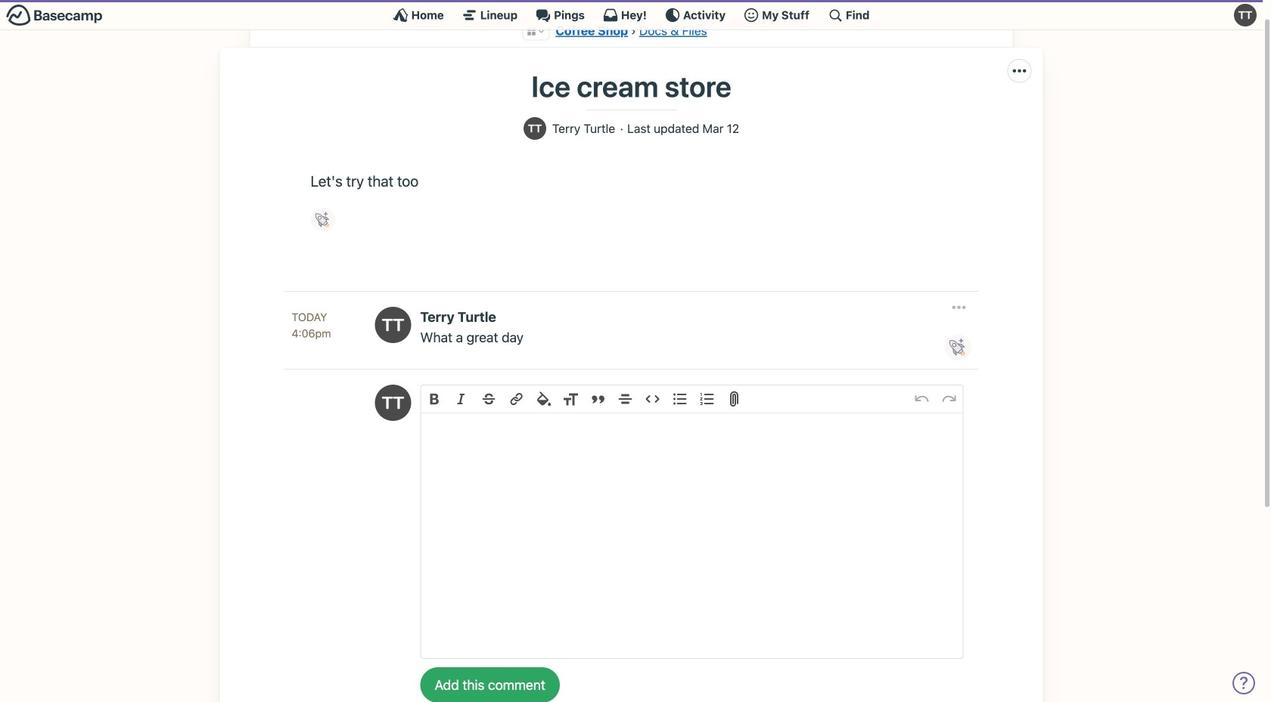 Task type: describe. For each thing, give the bounding box(es) containing it.
main element
[[0, 0, 1263, 30]]

mar 12 element
[[703, 122, 739, 135]]

today element
[[292, 309, 327, 326]]

0 vertical spatial terry turtle image
[[524, 117, 546, 140]]



Task type: vqa. For each thing, say whether or not it's contained in the screenshot.
Keyboard shortcut: ⌘ + / image
yes



Task type: locate. For each thing, give the bounding box(es) containing it.
None submit
[[420, 668, 560, 703]]

1 horizontal spatial terry turtle image
[[1234, 4, 1257, 26]]

0 horizontal spatial terry turtle image
[[375, 385, 411, 421]]

keyboard shortcut: ⌘ + / image
[[828, 8, 843, 23]]

4:06pm element
[[292, 327, 331, 340]]

terry turtle image inside main "element"
[[1234, 4, 1257, 26]]

0 vertical spatial terry turtle image
[[1234, 4, 1257, 26]]

Type your comment here… text field
[[421, 414, 963, 659]]

terry turtle image
[[1234, 4, 1257, 26], [375, 307, 411, 344]]

1 vertical spatial terry turtle image
[[375, 307, 411, 344]]

1 vertical spatial terry turtle image
[[375, 385, 411, 421]]

0 horizontal spatial terry turtle image
[[375, 307, 411, 344]]

switch accounts image
[[6, 4, 103, 27]]

terry turtle image
[[524, 117, 546, 140], [375, 385, 411, 421]]

1 horizontal spatial terry turtle image
[[524, 117, 546, 140]]



